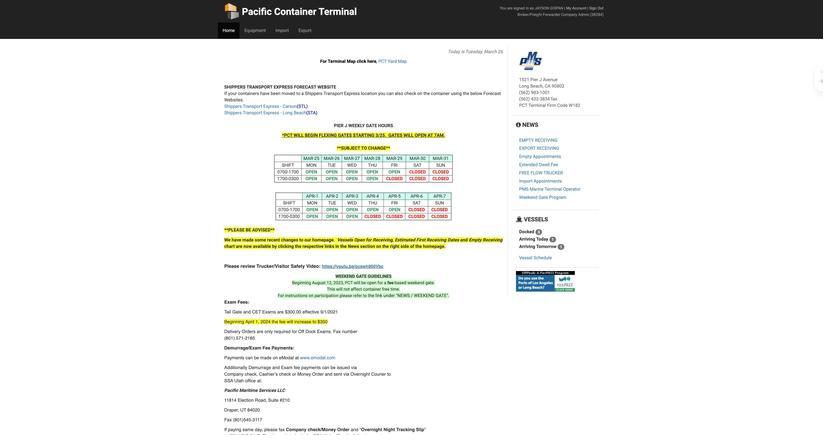 Task type: locate. For each thing, give the bounding box(es) containing it.
pacific container terminal image
[[519, 52, 542, 70]]

pierpass image
[[516, 271, 575, 292]]



Task type: describe. For each thing, give the bounding box(es) containing it.
ship image
[[516, 216, 523, 222]]

info circle image
[[516, 122, 521, 128]]



Task type: vqa. For each thing, say whether or not it's contained in the screenshot.
fourth 40' from the top
no



